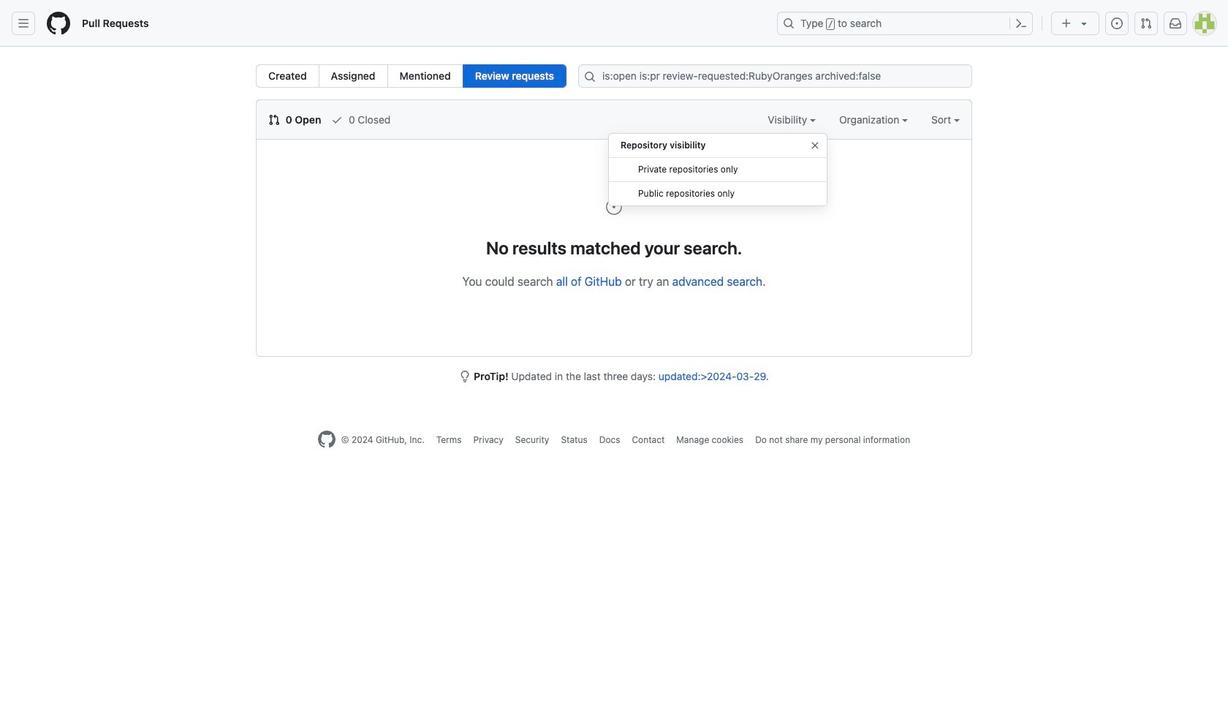 Task type: describe. For each thing, give the bounding box(es) containing it.
pull requests element
[[256, 64, 567, 88]]

search image
[[584, 71, 596, 83]]

Issues search field
[[578, 64, 973, 88]]

issue opened image
[[1112, 18, 1123, 29]]

homepage image
[[318, 431, 336, 448]]

check image
[[331, 114, 343, 126]]

1 horizontal spatial git pull request image
[[1141, 18, 1152, 29]]

homepage image
[[47, 12, 70, 35]]

Search all issues text field
[[578, 64, 973, 88]]

command palette image
[[1016, 18, 1027, 29]]

filter by repository visiblity menu
[[608, 127, 828, 218]]

plus image
[[1061, 18, 1073, 29]]



Task type: locate. For each thing, give the bounding box(es) containing it.
0 vertical spatial git pull request image
[[1141, 18, 1152, 29]]

1 vertical spatial git pull request image
[[268, 114, 280, 126]]

git pull request image
[[1141, 18, 1152, 29], [268, 114, 280, 126]]

notifications image
[[1170, 18, 1182, 29]]

issue opened image
[[605, 198, 623, 216]]

git pull request image right issue opened icon
[[1141, 18, 1152, 29]]

light bulb image
[[459, 371, 471, 382]]

0 horizontal spatial git pull request image
[[268, 114, 280, 126]]

triangle down image
[[1079, 18, 1090, 29]]

close menu image
[[809, 140, 821, 151]]

git pull request image left check image
[[268, 114, 280, 126]]



Task type: vqa. For each thing, say whether or not it's contained in the screenshot.
@shaya adept image
no



